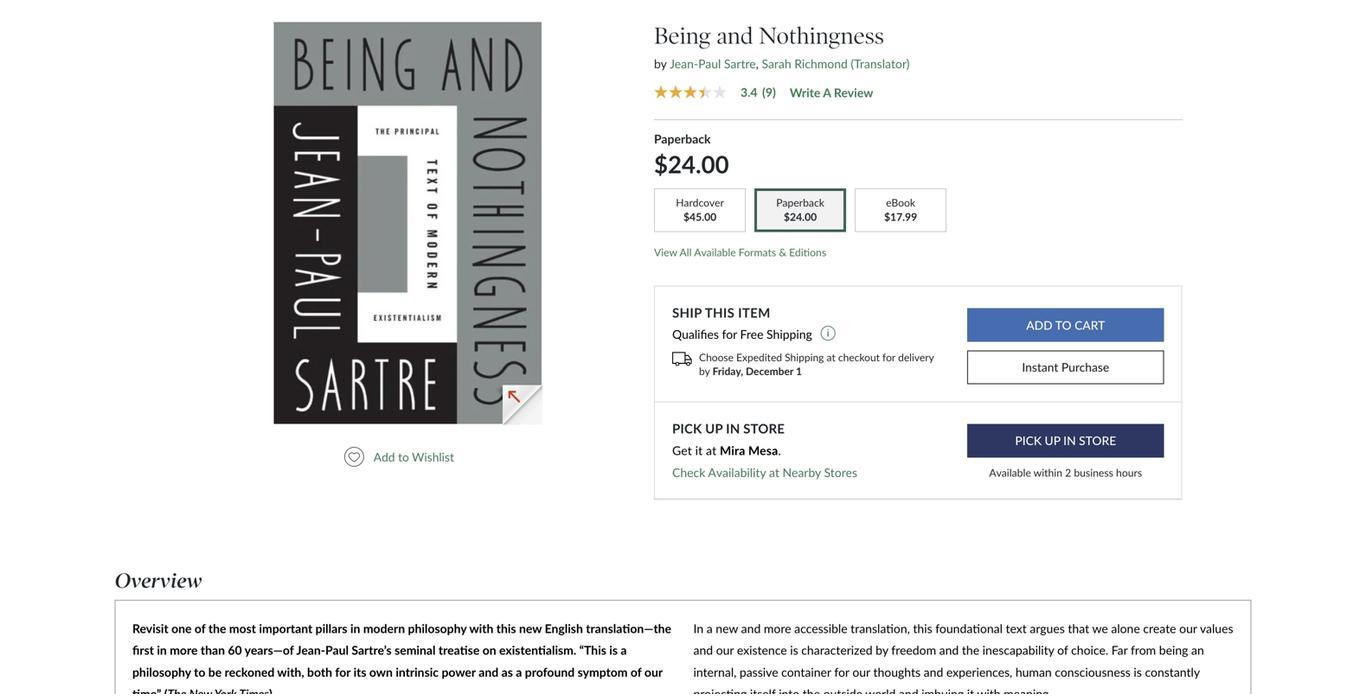Task type: vqa. For each thing, say whether or not it's contained in the screenshot.
field
no



Task type: describe. For each thing, give the bounding box(es) containing it.
seminal
[[395, 644, 436, 658]]

with inside in a new and more accessible translation, this foundational text argues that we alone create our values and our existence is characterized by freedom and the inescapability of choice. far from being an internal, passive container for our thoughts and experiences, human consciousness is constantly projecting itself into the outside world and imbuing it with meaning.
[[977, 687, 1001, 695]]

check
[[672, 466, 706, 480]]

important
[[259, 622, 313, 636]]

and down thoughts
[[899, 687, 919, 695]]

is inside revisit one of the most important pillars in modern philosophy with this new english translation—the first in more than 60 years—of jean-paul sartre's seminal treatise on existentialism. "this is a philosophy to be reckoned with, both for its own intrinsic power and as a profound symptom of our time" (
[[610, 644, 618, 658]]

outside
[[824, 687, 863, 695]]

container
[[782, 665, 831, 680]]

excerpt image
[[503, 385, 543, 425]]

friday, december 1
[[713, 365, 802, 378]]

0 vertical spatial philosophy
[[408, 622, 467, 636]]

being and nothingness by jean-paul sartre , sarah richmond (translator)
[[654, 22, 910, 71]]

sartre's
[[352, 644, 392, 658]]

2 vertical spatial of
[[631, 665, 642, 680]]

for inside revisit one of the most important pillars in modern philosophy with this new english translation—the first in more than 60 years—of jean-paul sartre's seminal treatise on existentialism. "this is a philosophy to be reckoned with, both for its own intrinsic power and as a profound symptom of our time" (
[[335, 665, 351, 680]]

it inside pick up in store get it at mira mesa . check availability at nearby stores
[[696, 444, 703, 458]]

for inside ship this item qualifies for free shipping
[[722, 327, 737, 342]]

our up internal,
[[716, 644, 734, 658]]

projecting
[[694, 687, 747, 695]]

internal,
[[694, 665, 737, 680]]

jean- inside being and nothingness by jean-paul sartre , sarah richmond (translator)
[[670, 56, 699, 71]]

view
[[654, 246, 678, 259]]

write a review button
[[790, 85, 874, 100]]

and inside revisit one of the most important pillars in modern philosophy with this new english translation—the first in more than 60 years—of jean-paul sartre's seminal treatise on existentialism. "this is a philosophy to be reckoned with, both for its own intrinsic power and as a profound symptom of our time" (
[[479, 665, 499, 680]]

reckoned
[[225, 665, 275, 680]]

overview
[[115, 569, 202, 594]]

get
[[672, 444, 692, 458]]

2
[[1066, 467, 1072, 479]]

pillars
[[316, 622, 348, 636]]

(translator)
[[851, 56, 910, 71]]

availability
[[708, 466, 766, 480]]

friday,
[[713, 365, 744, 378]]

years—of
[[245, 644, 294, 658]]

that
[[1068, 622, 1090, 636]]

$45.00
[[684, 211, 717, 224]]

2 vertical spatial at
[[769, 466, 780, 480]]

power
[[442, 665, 476, 680]]

its
[[354, 665, 367, 680]]

(
[[164, 687, 168, 695]]

values
[[1200, 622, 1234, 636]]

inescapability
[[983, 644, 1055, 658]]

2 horizontal spatial is
[[1134, 665, 1142, 680]]

as
[[502, 665, 513, 680]]

3.4 (9)
[[741, 85, 776, 100]]

view all available formats & editions
[[654, 246, 827, 259]]

$17.99
[[884, 211, 918, 224]]

3.4
[[741, 85, 758, 100]]

new inside revisit one of the most important pillars in modern philosophy with this new english translation—the first in more than 60 years—of jean-paul sartre's seminal treatise on existentialism. "this is a philosophy to be reckoned with, both for its own intrinsic power and as a profound symptom of our time" (
[[519, 622, 542, 636]]

a down translation—the
[[621, 644, 627, 658]]

ship
[[672, 305, 702, 321]]

,
[[756, 56, 759, 71]]

from
[[1131, 644, 1156, 658]]

we
[[1093, 622, 1108, 636]]

1 vertical spatial philosophy
[[132, 665, 191, 680]]

paperback $24.00
[[654, 132, 735, 179]]

add
[[374, 451, 395, 465]]

store
[[744, 421, 785, 437]]

formats
[[739, 246, 777, 259]]

0 vertical spatial in
[[350, 622, 360, 636]]

qualifies
[[672, 327, 719, 342]]

argues
[[1030, 622, 1065, 636]]

expedited
[[737, 351, 782, 364]]

modern
[[363, 622, 405, 636]]

.
[[778, 444, 781, 458]]

paperback
[[654, 132, 711, 146]]

for inside in a new and more accessible translation, this foundational text argues that we alone create our values and our existence is characterized by freedom and the inescapability of choice. far from being an internal, passive container for our thoughts and experiences, human consciousness is constantly projecting itself into the outside world and imbuing it with meaning.
[[835, 665, 850, 680]]

0 horizontal spatial in
[[157, 644, 167, 658]]

first
[[132, 644, 154, 658]]

english
[[545, 622, 583, 636]]

add to wishlist link
[[344, 448, 462, 468]]

pick up in store get it at mira mesa . check availability at nearby stores
[[672, 421, 858, 480]]

new inside in a new and more accessible translation, this foundational text argues that we alone create our values and our existence is characterized by freedom and the inescapability of choice. far from being an internal, passive container for our thoughts and experiences, human consciousness is constantly projecting itself into the outside world and imbuing it with meaning.
[[716, 622, 738, 636]]

$24.00
[[654, 150, 729, 179]]

editions
[[789, 246, 827, 259]]

a right as
[[516, 665, 522, 680]]

by inside in a new and more accessible translation, this foundational text argues that we alone create our values and our existence is characterized by freedom and the inescapability of choice. far from being an internal, passive container for our thoughts and experiences, human consciousness is constantly projecting itself into the outside world and imbuing it with meaning.
[[876, 644, 889, 658]]

hardcover
[[676, 197, 724, 209]]

this
[[705, 305, 735, 321]]

passive
[[740, 665, 779, 680]]

instant purchase button
[[968, 351, 1164, 385]]

most
[[229, 622, 256, 636]]

1
[[796, 365, 802, 378]]

this inside in a new and more accessible translation, this foundational text argues that we alone create our values and our existence is characterized by freedom and the inescapability of choice. far from being an internal, passive container for our thoughts and experiences, human consciousness is constantly projecting itself into the outside world and imbuing it with meaning.
[[913, 622, 933, 636]]

jean- inside revisit one of the most important pillars in modern philosophy with this new english translation—the first in more than 60 years—of jean-paul sartre's seminal treatise on existentialism. "this is a philosophy to be reckoned with, both for its own intrinsic power and as a profound symptom of our time" (
[[296, 644, 325, 658]]

with inside revisit one of the most important pillars in modern philosophy with this new english translation—the first in more than 60 years—of jean-paul sartre's seminal treatise on existentialism. "this is a philosophy to be reckoned with, both for its own intrinsic power and as a profound symptom of our time" (
[[469, 622, 494, 636]]

a inside in a new and more accessible translation, this foundational text argues that we alone create our values and our existence is characterized by freedom and the inescapability of choice. far from being an internal, passive container for our thoughts and experiences, human consciousness is constantly projecting itself into the outside world and imbuing it with meaning.
[[707, 622, 713, 636]]

choice.
[[1072, 644, 1109, 658]]

choose expedited shipping at checkout for delivery by
[[699, 351, 934, 378]]

"this
[[580, 644, 607, 658]]

of inside in a new and more accessible translation, this foundational text argues that we alone create our values and our existence is characterized by freedom and the inescapability of choice. far from being an internal, passive container for our thoughts and experiences, human consciousness is constantly projecting itself into the outside world and imbuing it with meaning.
[[1058, 644, 1068, 658]]

profound
[[525, 665, 575, 680]]

(9)
[[763, 85, 776, 100]]

with,
[[277, 665, 304, 680]]

1 horizontal spatial is
[[790, 644, 799, 658]]

existence
[[737, 644, 787, 658]]

in
[[694, 622, 704, 636]]

far
[[1112, 644, 1128, 658]]

instant
[[1022, 360, 1059, 375]]

december
[[746, 365, 794, 378]]



Task type: locate. For each thing, give the bounding box(es) containing it.
0 horizontal spatial philosophy
[[132, 665, 191, 680]]

0 horizontal spatial more
[[170, 644, 198, 658]]

0 vertical spatial the
[[208, 622, 226, 636]]

jean- down being
[[670, 56, 699, 71]]

1 vertical spatial by
[[699, 365, 710, 378]]

for left delivery
[[883, 351, 896, 364]]

nothingness
[[759, 22, 885, 50]]

0 horizontal spatial available
[[694, 246, 736, 259]]

1 horizontal spatial of
[[631, 665, 642, 680]]

world
[[866, 687, 896, 695]]

1 new from the left
[[519, 622, 542, 636]]

in a new and more accessible translation, this foundational text argues that we alone create our values and our existence is characterized by freedom and the inescapability of choice. far from being an internal, passive container for our thoughts and experiences, human consciousness is constantly projecting itself into the outside world and imbuing it with meaning.
[[694, 622, 1234, 695]]

and
[[717, 22, 753, 50], [741, 622, 761, 636], [694, 644, 713, 658], [940, 644, 959, 658], [479, 665, 499, 680], [924, 665, 944, 680], [899, 687, 919, 695]]

with up on
[[469, 622, 494, 636]]

by down translation,
[[876, 644, 889, 658]]

and left as
[[479, 665, 499, 680]]

and inside being and nothingness by jean-paul sartre , sarah richmond (translator)
[[717, 22, 753, 50]]

in right pillars
[[350, 622, 360, 636]]

1 horizontal spatial this
[[913, 622, 933, 636]]

available left within
[[990, 467, 1031, 479]]

business hours
[[1074, 467, 1143, 479]]

choose
[[699, 351, 734, 364]]

1 vertical spatial available
[[990, 467, 1031, 479]]

1 vertical spatial to
[[194, 665, 205, 680]]

available within 2 business hours
[[990, 467, 1143, 479]]

than
[[201, 644, 225, 658]]

for left free
[[722, 327, 737, 342]]

1 vertical spatial paul
[[325, 644, 349, 658]]

our up outside
[[853, 665, 871, 680]]

instant purchase
[[1022, 360, 1110, 375]]

available
[[694, 246, 736, 259], [990, 467, 1031, 479]]

wishlist
[[412, 451, 454, 465]]

0 vertical spatial paul
[[699, 56, 721, 71]]

it right get
[[696, 444, 703, 458]]

translation—the
[[586, 622, 672, 636]]

more up existence
[[764, 622, 792, 636]]

jean- up both
[[296, 644, 325, 658]]

and up existence
[[741, 622, 761, 636]]

review
[[834, 85, 874, 100]]

the inside revisit one of the most important pillars in modern philosophy with this new english translation—the first in more than 60 years—of jean-paul sartre's seminal treatise on existentialism. "this is a philosophy to be reckoned with, both for its own intrinsic power and as a profound symptom of our time" (
[[208, 622, 226, 636]]

mesa
[[749, 444, 778, 458]]

alone
[[1112, 622, 1140, 636]]

for inside choose expedited shipping at checkout for delivery by
[[883, 351, 896, 364]]

0 vertical spatial shipping
[[767, 327, 813, 342]]

&
[[779, 246, 787, 259]]

2 horizontal spatial of
[[1058, 644, 1068, 658]]

0 horizontal spatial is
[[610, 644, 618, 658]]

for left its
[[335, 665, 351, 680]]

intrinsic
[[396, 665, 439, 680]]

freedom
[[892, 644, 937, 658]]

translation,
[[851, 622, 910, 636]]

list box
[[193, 13, 630, 434]]

new right in
[[716, 622, 738, 636]]

0 vertical spatial more
[[764, 622, 792, 636]]

1 vertical spatial more
[[170, 644, 198, 658]]

at down "."
[[769, 466, 780, 480]]

1 vertical spatial the
[[962, 644, 980, 658]]

0 vertical spatial with
[[469, 622, 494, 636]]

for up outside
[[835, 665, 850, 680]]

1 horizontal spatial available
[[990, 467, 1031, 479]]

foundational
[[936, 622, 1003, 636]]

jean-
[[670, 56, 699, 71], [296, 644, 325, 658]]

ebook $17.99
[[884, 197, 918, 224]]

1 horizontal spatial paul
[[699, 56, 721, 71]]

0 horizontal spatial of
[[195, 622, 206, 636]]

ship this item qualifies for free shipping
[[672, 305, 816, 342]]

pick
[[672, 421, 702, 437]]

None submit
[[968, 309, 1164, 342], [968, 425, 1164, 458], [968, 309, 1164, 342], [968, 425, 1164, 458]]

philosophy
[[408, 622, 467, 636], [132, 665, 191, 680]]

1 horizontal spatial at
[[769, 466, 780, 480]]

by down being
[[654, 56, 667, 71]]

1 vertical spatial shipping
[[785, 351, 824, 364]]

purchase
[[1062, 360, 1110, 375]]

by inside being and nothingness by jean-paul sartre , sarah richmond (translator)
[[654, 56, 667, 71]]

write a review
[[790, 85, 874, 100]]

1 horizontal spatial with
[[977, 687, 1001, 695]]

new up existentialism.
[[519, 622, 542, 636]]

0 horizontal spatial jean-
[[296, 644, 325, 658]]

paul inside revisit one of the most important pillars in modern philosophy with this new english translation—the first in more than 60 years—of jean-paul sartre's seminal treatise on existentialism. "this is a philosophy to be reckoned with, both for its own intrinsic power and as a profound symptom of our time" (
[[325, 644, 349, 658]]

with down experiences,
[[977, 687, 1001, 695]]

and down in
[[694, 644, 713, 658]]

both
[[307, 665, 332, 680]]

0 horizontal spatial it
[[696, 444, 703, 458]]

of down argues at the bottom right of the page
[[1058, 644, 1068, 658]]

0 horizontal spatial with
[[469, 622, 494, 636]]

to left be
[[194, 665, 205, 680]]

shipping right free
[[767, 327, 813, 342]]

more down one
[[170, 644, 198, 658]]

our down translation—the
[[645, 665, 663, 680]]

a right in
[[707, 622, 713, 636]]

philosophy up treatise
[[408, 622, 467, 636]]

item
[[738, 305, 771, 321]]

be
[[208, 665, 222, 680]]

philosophy up (
[[132, 665, 191, 680]]

by inside choose expedited shipping at checkout for delivery by
[[699, 365, 710, 378]]

into
[[779, 687, 800, 695]]

it inside in a new and more accessible translation, this foundational text argues that we alone create our values and our existence is characterized by freedom and the inescapability of choice. far from being an internal, passive container for our thoughts and experiences, human consciousness is constantly projecting itself into the outside world and imbuing it with meaning.
[[967, 687, 975, 695]]

0 vertical spatial jean-
[[670, 56, 699, 71]]

add to wishlist
[[374, 451, 454, 465]]

1 horizontal spatial it
[[967, 687, 975, 695]]

view all available formats & editions link
[[654, 246, 827, 259]]

0 horizontal spatial paul
[[325, 644, 349, 658]]

accessible
[[795, 622, 848, 636]]

is right '"this'
[[610, 644, 618, 658]]

is up container
[[790, 644, 799, 658]]

0 vertical spatial of
[[195, 622, 206, 636]]

more inside in a new and more accessible translation, this foundational text argues that we alone create our values and our existence is characterized by freedom and the inescapability of choice. far from being an internal, passive container for our thoughts and experiences, human consciousness is constantly projecting itself into the outside world and imbuing it with meaning.
[[764, 622, 792, 636]]

1 vertical spatial jean-
[[296, 644, 325, 658]]

and up imbuing on the right
[[924, 665, 944, 680]]

check availability at nearby stores link
[[672, 466, 858, 481]]

of
[[195, 622, 206, 636], [1058, 644, 1068, 658], [631, 665, 642, 680]]

1 horizontal spatial by
[[699, 365, 710, 378]]

0 horizontal spatial the
[[208, 622, 226, 636]]

shipping inside ship this item qualifies for free shipping
[[767, 327, 813, 342]]

this up existentialism.
[[497, 622, 516, 636]]

1 horizontal spatial the
[[803, 687, 820, 695]]

and up sartre
[[717, 22, 753, 50]]

our up an
[[1180, 622, 1198, 636]]

1 horizontal spatial in
[[350, 622, 360, 636]]

2 new from the left
[[716, 622, 738, 636]]

1 horizontal spatial to
[[398, 451, 409, 465]]

2 horizontal spatial at
[[827, 351, 836, 364]]

constantly
[[1145, 665, 1200, 680]]

0 vertical spatial to
[[398, 451, 409, 465]]

within
[[1034, 467, 1063, 479]]

for
[[722, 327, 737, 342], [883, 351, 896, 364], [335, 665, 351, 680], [835, 665, 850, 680]]

at left checkout
[[827, 351, 836, 364]]

to inside "link"
[[398, 451, 409, 465]]

0 vertical spatial it
[[696, 444, 703, 458]]

1 horizontal spatial jean-
[[670, 56, 699, 71]]

shipping up 1
[[785, 351, 824, 364]]

human
[[1016, 665, 1052, 680]]

existentialism.
[[499, 644, 577, 658]]

1 vertical spatial of
[[1058, 644, 1068, 658]]

1 horizontal spatial new
[[716, 622, 738, 636]]

2 vertical spatial by
[[876, 644, 889, 658]]

symptom
[[578, 665, 628, 680]]

being
[[654, 22, 711, 50]]

this inside revisit one of the most important pillars in modern philosophy with this new english translation—the first in more than 60 years—of jean-paul sartre's seminal treatise on existentialism. "this is a philosophy to be reckoned with, both for its own intrinsic power and as a profound symptom of our time" (
[[497, 622, 516, 636]]

being and nothingness image
[[274, 22, 542, 425]]

ebook
[[886, 197, 916, 209]]

this up freedom
[[913, 622, 933, 636]]

1 horizontal spatial philosophy
[[408, 622, 467, 636]]

0 horizontal spatial this
[[497, 622, 516, 636]]

0 vertical spatial by
[[654, 56, 667, 71]]

the down container
[[803, 687, 820, 695]]

sarah richmond (translator) link
[[762, 56, 910, 71]]

at left mira
[[706, 444, 717, 458]]

checkout
[[839, 351, 880, 364]]

free
[[740, 327, 764, 342]]

0 horizontal spatial at
[[706, 444, 717, 458]]

more inside revisit one of the most important pillars in modern philosophy with this new english translation—the first in more than 60 years—of jean-paul sartre's seminal treatise on existentialism. "this is a philosophy to be reckoned with, both for its own intrinsic power and as a profound symptom of our time" (
[[170, 644, 198, 658]]

of right symptom
[[631, 665, 642, 680]]

0 vertical spatial available
[[694, 246, 736, 259]]

paul left sartre
[[699, 56, 721, 71]]

2 horizontal spatial the
[[962, 644, 980, 658]]

to inside revisit one of the most important pillars in modern philosophy with this new english translation—the first in more than 60 years—of jean-paul sartre's seminal treatise on existentialism. "this is a philosophy to be reckoned with, both for its own intrinsic power and as a profound symptom of our time" (
[[194, 665, 205, 680]]

is down from
[[1134, 665, 1142, 680]]

and down foundational
[[940, 644, 959, 658]]

0 horizontal spatial by
[[654, 56, 667, 71]]

0 horizontal spatial new
[[519, 622, 542, 636]]

consciousness
[[1055, 665, 1131, 680]]

2 horizontal spatial by
[[876, 644, 889, 658]]

nearby stores
[[783, 466, 858, 480]]

the down foundational
[[962, 644, 980, 658]]

it down experiences,
[[967, 687, 975, 695]]

sarah
[[762, 56, 792, 71]]

of right one
[[195, 622, 206, 636]]

itself
[[750, 687, 776, 695]]

own
[[369, 665, 393, 680]]

new
[[519, 622, 542, 636], [716, 622, 738, 636]]

a right write
[[823, 85, 831, 100]]

write
[[790, 85, 821, 100]]

at inside choose expedited shipping at checkout for delivery by
[[827, 351, 836, 364]]

experiences,
[[947, 665, 1013, 680]]

1 this from the left
[[497, 622, 516, 636]]

by down choose
[[699, 365, 710, 378]]

paul down pillars
[[325, 644, 349, 658]]

2 this from the left
[[913, 622, 933, 636]]

create
[[1144, 622, 1177, 636]]

1 vertical spatial at
[[706, 444, 717, 458]]

it
[[696, 444, 703, 458], [967, 687, 975, 695]]

2 vertical spatial the
[[803, 687, 820, 695]]

paul inside being and nothingness by jean-paul sartre , sarah richmond (translator)
[[699, 56, 721, 71]]

an
[[1192, 644, 1205, 658]]

0 vertical spatial at
[[827, 351, 836, 364]]

1 vertical spatial in
[[157, 644, 167, 658]]

treatise
[[439, 644, 480, 658]]

in right first
[[157, 644, 167, 658]]

shipping inside choose expedited shipping at checkout for delivery by
[[785, 351, 824, 364]]

imbuing
[[922, 687, 964, 695]]

the up than
[[208, 622, 226, 636]]

with
[[469, 622, 494, 636], [977, 687, 1001, 695]]

to right add
[[398, 451, 409, 465]]

1 horizontal spatial more
[[764, 622, 792, 636]]

meaning.
[[1004, 687, 1052, 695]]

available right the all
[[694, 246, 736, 259]]

0 horizontal spatial to
[[194, 665, 205, 680]]

1 vertical spatial it
[[967, 687, 975, 695]]

revisit one of the most important pillars in modern philosophy with this new english translation—the first in more than 60 years—of jean-paul sartre's seminal treatise on existentialism. "this is a philosophy to be reckoned with, both for its own intrinsic power and as a profound symptom of our time" (
[[132, 622, 672, 695]]

revisit
[[132, 622, 168, 636]]

our inside revisit one of the most important pillars in modern philosophy with this new english translation—the first in more than 60 years—of jean-paul sartre's seminal treatise on existentialism. "this is a philosophy to be reckoned with, both for its own intrinsic power and as a profound symptom of our time" (
[[645, 665, 663, 680]]

text
[[1006, 622, 1027, 636]]

1 vertical spatial with
[[977, 687, 1001, 695]]



